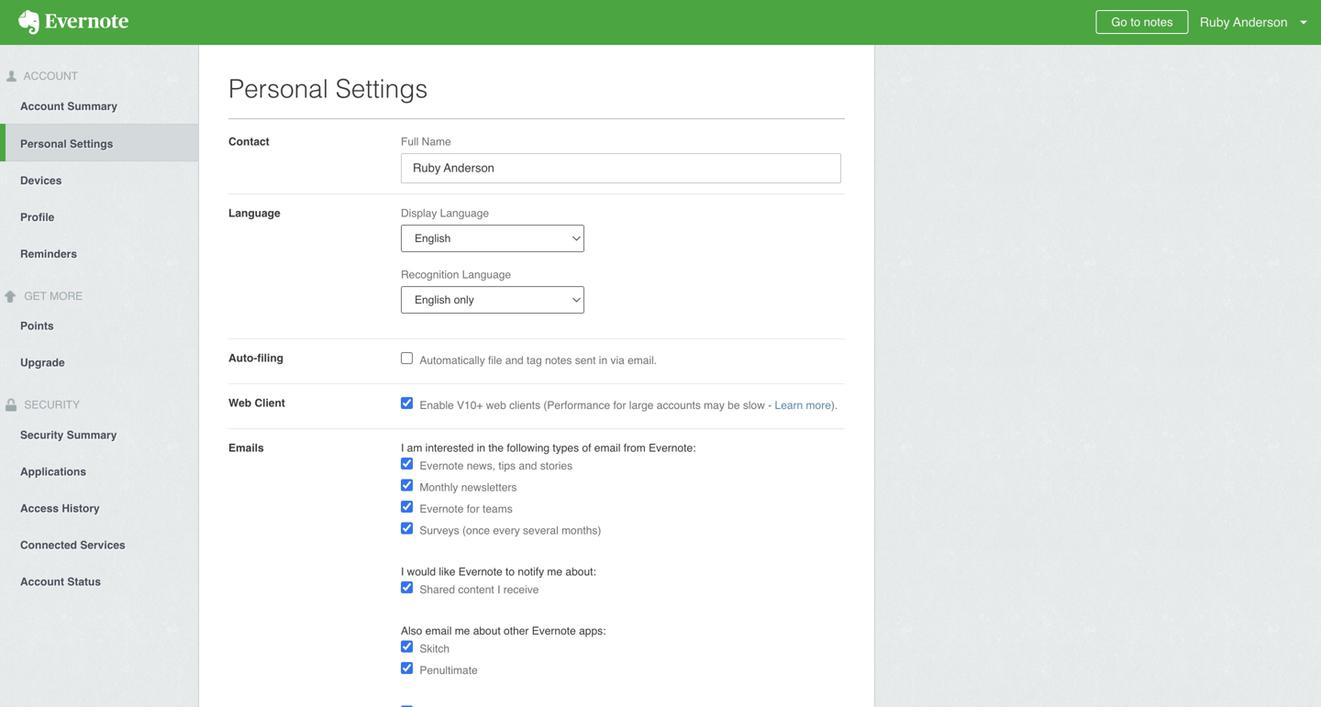 Task type: describe. For each thing, give the bounding box(es) containing it.
types
[[553, 442, 579, 455]]

1 vertical spatial me
[[455, 625, 470, 638]]

(performance
[[544, 399, 611, 412]]

security for security
[[21, 399, 80, 412]]

via
[[611, 354, 625, 367]]

be
[[728, 399, 740, 412]]

services
[[80, 539, 126, 552]]

account for account status
[[20, 576, 64, 589]]

-
[[769, 399, 772, 412]]

full name
[[401, 135, 451, 148]]

apps:
[[579, 625, 606, 638]]

(once
[[463, 525, 490, 538]]

account for account summary
[[20, 100, 64, 113]]

clients
[[510, 399, 541, 412]]

Evernote news, tips and stories checkbox
[[401, 458, 413, 470]]

Full Name text field
[[401, 153, 842, 184]]

automatically file and tag notes sent in via email.
[[420, 354, 657, 367]]

1 vertical spatial notes
[[545, 354, 572, 367]]

account summary link
[[0, 87, 198, 124]]

also
[[401, 625, 423, 638]]

evernote:
[[649, 442, 696, 455]]

may
[[704, 399, 725, 412]]

go
[[1112, 15, 1128, 29]]

upgrade link
[[0, 344, 198, 381]]

web
[[229, 397, 252, 410]]

access history link
[[0, 490, 198, 526]]

recognition language
[[401, 269, 511, 281]]

reminders link
[[0, 235, 198, 272]]

shared content i receive
[[420, 584, 539, 597]]

other
[[504, 625, 529, 638]]

following
[[507, 442, 550, 455]]

Penultimate checkbox
[[401, 663, 413, 675]]

monthly
[[420, 482, 458, 494]]

large
[[630, 399, 654, 412]]

anderson
[[1234, 15, 1289, 29]]

language for recognition
[[462, 269, 511, 281]]

Shared content I receive checkbox
[[401, 582, 413, 594]]

auto-
[[229, 352, 257, 365]]

upgrade
[[20, 357, 65, 370]]

0 vertical spatial me
[[548, 566, 563, 579]]

display
[[401, 207, 437, 220]]

ruby anderson
[[1201, 15, 1289, 29]]

go to notes
[[1112, 15, 1174, 29]]

evernote right the other
[[532, 625, 576, 638]]

evernote for teams
[[420, 503, 513, 516]]

about:
[[566, 566, 597, 579]]

teams
[[483, 503, 513, 516]]

evernote up shared content i receive
[[459, 566, 503, 579]]

notify
[[518, 566, 544, 579]]

0 vertical spatial for
[[614, 399, 627, 412]]

1 vertical spatial and
[[519, 460, 537, 473]]

access
[[20, 503, 59, 515]]

0 vertical spatial to
[[1131, 15, 1141, 29]]

receive
[[504, 584, 539, 597]]

account for account
[[21, 70, 78, 83]]

content
[[458, 584, 495, 597]]

points link
[[0, 307, 198, 344]]

go to notes link
[[1096, 10, 1189, 34]]

i for i would like evernote to notify me about:
[[401, 566, 404, 579]]

1 vertical spatial to
[[506, 566, 515, 579]]

security summary
[[20, 429, 117, 442]]

sent
[[575, 354, 596, 367]]

connected services
[[20, 539, 126, 552]]

i am interested in the following types of email from evernote:
[[401, 442, 696, 455]]

1 horizontal spatial personal
[[229, 74, 329, 104]]

learn more link
[[775, 399, 832, 412]]

summary for security summary
[[67, 429, 117, 442]]

newsletters
[[461, 482, 517, 494]]

security summary link
[[0, 416, 198, 453]]

would
[[407, 566, 436, 579]]

monthly newsletters
[[420, 482, 517, 494]]

ruby anderson link
[[1196, 0, 1322, 45]]

settings inside 'link'
[[70, 138, 113, 150]]

Skitch checkbox
[[401, 641, 413, 653]]

stories
[[540, 460, 573, 473]]

from
[[624, 442, 646, 455]]

evernote image
[[0, 10, 147, 35]]

applications
[[20, 466, 86, 479]]

auto-filing
[[229, 352, 284, 365]]

0 vertical spatial and
[[506, 354, 524, 367]]

personal settings inside 'link'
[[20, 138, 113, 150]]

several
[[523, 525, 559, 538]]

language down contact
[[229, 207, 281, 220]]



Task type: locate. For each thing, give the bounding box(es) containing it.
and
[[506, 354, 524, 367], [519, 460, 537, 473]]

every
[[493, 525, 520, 538]]

tag
[[527, 354, 542, 367]]

like
[[439, 566, 456, 579]]

1 vertical spatial in
[[477, 442, 486, 455]]

2 vertical spatial i
[[498, 584, 501, 597]]

0 vertical spatial notes
[[1145, 15, 1174, 29]]

account status
[[20, 576, 101, 589]]

0 horizontal spatial personal
[[20, 138, 67, 150]]

0 horizontal spatial personal settings
[[20, 138, 113, 150]]

i up shared content i receive checkbox
[[401, 566, 404, 579]]

0 vertical spatial i
[[401, 442, 404, 455]]

notes right go
[[1145, 15, 1174, 29]]

devices link
[[0, 161, 198, 198]]

for left large
[[614, 399, 627, 412]]

emails
[[229, 442, 264, 455]]

notes
[[1145, 15, 1174, 29], [545, 354, 572, 367]]

email right of
[[595, 442, 621, 455]]

security for security summary
[[20, 429, 64, 442]]

0 vertical spatial security
[[21, 399, 80, 412]]

1 horizontal spatial settings
[[336, 74, 428, 104]]

months)
[[562, 525, 602, 538]]

also email me about other evernote apps:
[[401, 625, 606, 638]]

evernote
[[420, 460, 464, 473], [420, 503, 464, 516], [459, 566, 503, 579], [532, 625, 576, 638]]

penultimate
[[420, 665, 478, 678]]

to left "notify"
[[506, 566, 515, 579]]

0 vertical spatial personal settings
[[229, 74, 428, 104]]

me left about
[[455, 625, 470, 638]]

to right go
[[1131, 15, 1141, 29]]

web client
[[229, 397, 285, 410]]

automatically
[[420, 354, 485, 367]]

evernote down interested
[[420, 460, 464, 473]]

0 horizontal spatial email
[[426, 625, 452, 638]]

in left the
[[477, 442, 486, 455]]

connected services link
[[0, 526, 198, 563]]

skitch
[[420, 643, 450, 656]]

history
[[62, 503, 100, 515]]

applications link
[[0, 453, 198, 490]]

i down i would like evernote to notify me about:
[[498, 584, 501, 597]]

about
[[473, 625, 501, 638]]

1 horizontal spatial to
[[1131, 15, 1141, 29]]

full
[[401, 135, 419, 148]]

1 horizontal spatial me
[[548, 566, 563, 579]]

summary up personal settings 'link'
[[67, 100, 118, 113]]

personal inside 'link'
[[20, 138, 67, 150]]

security up applications at the left bottom of page
[[20, 429, 64, 442]]

0 horizontal spatial settings
[[70, 138, 113, 150]]

v10+
[[457, 399, 483, 412]]

Surveys (once every several months) checkbox
[[401, 523, 413, 535]]

1 vertical spatial personal
[[20, 138, 67, 150]]

me right "notify"
[[548, 566, 563, 579]]

client
[[255, 397, 285, 410]]

account down connected
[[20, 576, 64, 589]]

language for display
[[440, 207, 489, 220]]

web
[[486, 399, 507, 412]]

security up security summary
[[21, 399, 80, 412]]

evernote up surveys
[[420, 503, 464, 516]]

of
[[582, 442, 592, 455]]

contact
[[229, 135, 270, 148]]

account status link
[[0, 563, 198, 600]]

accounts
[[657, 399, 701, 412]]

interested
[[426, 442, 474, 455]]

personal up devices
[[20, 138, 67, 150]]

status
[[67, 576, 101, 589]]

1 horizontal spatial personal settings
[[229, 74, 428, 104]]

news,
[[467, 460, 496, 473]]

slow
[[743, 399, 766, 412]]

and right file
[[506, 354, 524, 367]]

1 vertical spatial security
[[20, 429, 64, 442]]

language
[[229, 207, 281, 220], [440, 207, 489, 220], [462, 269, 511, 281]]

notes right tag
[[545, 354, 572, 367]]

for up (once
[[467, 503, 480, 516]]

display language
[[401, 207, 489, 220]]

1 vertical spatial summary
[[67, 429, 117, 442]]

2 vertical spatial account
[[20, 576, 64, 589]]

Monthly newsletters checkbox
[[401, 480, 413, 492]]

get
[[24, 290, 47, 303]]

0 vertical spatial email
[[595, 442, 621, 455]]

1 vertical spatial settings
[[70, 138, 113, 150]]

1 vertical spatial account
[[20, 100, 64, 113]]

more
[[50, 290, 83, 303]]

account
[[21, 70, 78, 83], [20, 100, 64, 113], [20, 576, 64, 589]]

i would like evernote to notify me about:
[[401, 566, 597, 579]]

personal up contact
[[229, 74, 329, 104]]

account up account summary
[[21, 70, 78, 83]]

summary up the applications link
[[67, 429, 117, 442]]

0 vertical spatial account
[[21, 70, 78, 83]]

Automatically file and tag notes sent in via email. checkbox
[[401, 353, 413, 364]]

settings up full
[[336, 74, 428, 104]]

profile link
[[0, 198, 198, 235]]

0 horizontal spatial in
[[477, 442, 486, 455]]

get more
[[21, 290, 83, 303]]

personal settings link
[[6, 124, 198, 161]]

tips
[[499, 460, 516, 473]]

1 vertical spatial for
[[467, 503, 480, 516]]

the
[[489, 442, 504, 455]]

email
[[595, 442, 621, 455], [426, 625, 452, 638]]

and down following
[[519, 460, 537, 473]]

0 vertical spatial settings
[[336, 74, 428, 104]]

account up personal settings 'link'
[[20, 100, 64, 113]]

evernote link
[[0, 0, 147, 45]]

reminders
[[20, 248, 77, 261]]

settings up devices link on the left
[[70, 138, 113, 150]]

email up skitch
[[426, 625, 452, 638]]

surveys
[[420, 525, 460, 538]]

1 horizontal spatial notes
[[1145, 15, 1174, 29]]

filing
[[257, 352, 284, 365]]

account summary
[[20, 100, 118, 113]]

0 horizontal spatial me
[[455, 625, 470, 638]]

0 vertical spatial summary
[[67, 100, 118, 113]]

i left am
[[401, 442, 404, 455]]

personal settings
[[229, 74, 428, 104], [20, 138, 113, 150]]

0 horizontal spatial notes
[[545, 354, 572, 367]]

language right display
[[440, 207, 489, 220]]

0 vertical spatial in
[[599, 354, 608, 367]]

1 vertical spatial personal settings
[[20, 138, 113, 150]]

0 horizontal spatial for
[[467, 503, 480, 516]]

learn
[[775, 399, 803, 412]]

recognition
[[401, 269, 459, 281]]

1 vertical spatial i
[[401, 566, 404, 579]]

0 vertical spatial personal
[[229, 74, 329, 104]]

None checkbox
[[401, 398, 413, 409]]

enable v10+ web clients (performance for large accounts may be slow - learn more ).
[[420, 399, 838, 412]]

enable
[[420, 399, 454, 412]]

email.
[[628, 354, 657, 367]]

1 vertical spatial email
[[426, 625, 452, 638]]

Evernote for teams checkbox
[[401, 501, 413, 513]]

summary for account summary
[[67, 100, 118, 113]]

ruby
[[1201, 15, 1231, 29]]

in left "via"
[[599, 354, 608, 367]]

0 horizontal spatial to
[[506, 566, 515, 579]]

settings
[[336, 74, 428, 104], [70, 138, 113, 150]]

to
[[1131, 15, 1141, 29], [506, 566, 515, 579]]

i for i am interested in the following types of email from evernote:
[[401, 442, 404, 455]]

access history
[[20, 503, 100, 515]]

1 horizontal spatial email
[[595, 442, 621, 455]]

surveys (once every several months)
[[420, 525, 602, 538]]

language right recognition at the left top
[[462, 269, 511, 281]]

am
[[407, 442, 423, 455]]

security
[[21, 399, 80, 412], [20, 429, 64, 442]]

points
[[20, 320, 54, 333]]

profile
[[20, 211, 54, 224]]

devices
[[20, 174, 62, 187]]

1 horizontal spatial in
[[599, 354, 608, 367]]

file
[[488, 354, 503, 367]]

shared
[[420, 584, 455, 597]]

evernote news, tips and stories
[[420, 460, 573, 473]]

summary
[[67, 100, 118, 113], [67, 429, 117, 442]]

1 horizontal spatial for
[[614, 399, 627, 412]]



Task type: vqa. For each thing, say whether or not it's contained in the screenshot.
"add
no



